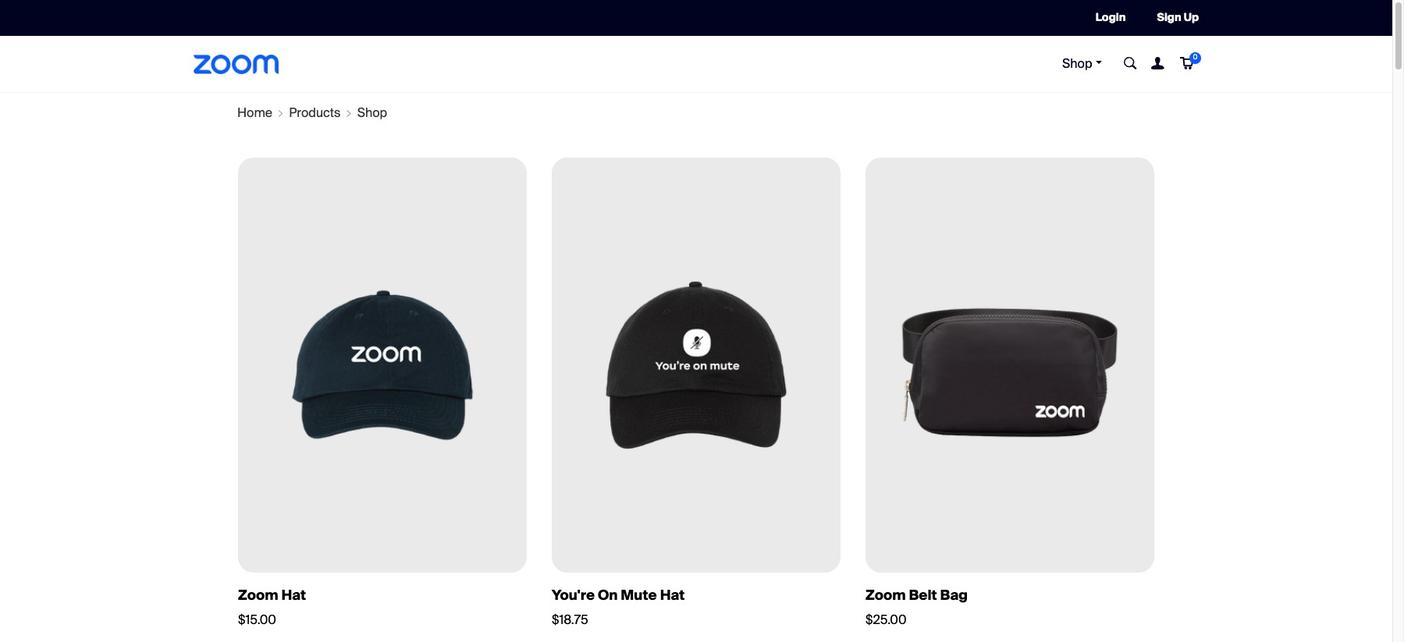 Task type: describe. For each thing, give the bounding box(es) containing it.
shop button
[[1051, 52, 1114, 75]]

on
[[598, 586, 618, 605]]

products link
[[289, 104, 341, 121]]

image of you're on mute hat image
[[528, 158, 865, 572]]

$15.00
[[238, 612, 276, 628]]

zoom logo image
[[194, 54, 279, 74]]

shop inside dropdown button
[[1062, 55, 1092, 71]]

sign
[[1157, 10, 1182, 24]]

0 link
[[1178, 52, 1201, 71]]

you're on mute hat $18.75
[[552, 586, 685, 628]]

belt
[[909, 586, 937, 605]]

home
[[237, 104, 272, 121]]

home link
[[237, 104, 272, 121]]

up
[[1184, 10, 1199, 24]]

bag
[[940, 586, 968, 605]]

image of zoom hat image
[[214, 158, 551, 572]]

you're
[[552, 586, 595, 605]]

login link
[[1096, 10, 1126, 25]]

mute
[[621, 586, 657, 605]]

hat inside the zoom hat $15.00
[[281, 586, 306, 605]]



Task type: locate. For each thing, give the bounding box(es) containing it.
$18.75
[[552, 612, 588, 628]]

zoom inside the zoom hat $15.00
[[238, 586, 278, 605]]

image of zoom belt bag image
[[842, 158, 1178, 572]]

2 zoom from the left
[[866, 586, 906, 605]]

shop
[[1062, 55, 1092, 71], [357, 104, 387, 121]]

zoom belt bag $25.00
[[866, 586, 968, 628]]

zoom up the $15.00 on the left
[[238, 586, 278, 605]]

login
[[1096, 10, 1126, 24]]

0 horizontal spatial shop
[[357, 104, 387, 121]]

zoom hat $15.00
[[238, 586, 306, 628]]

0 horizontal spatial hat
[[281, 586, 306, 605]]

1 horizontal spatial hat
[[660, 586, 685, 605]]

hat
[[281, 586, 306, 605], [660, 586, 685, 605]]

zoom
[[238, 586, 278, 605], [866, 586, 906, 605]]

1 zoom from the left
[[238, 586, 278, 605]]

1 hat from the left
[[281, 586, 306, 605]]

hat inside you're on mute hat $18.75
[[660, 586, 685, 605]]

zoom for zoom hat
[[238, 586, 278, 605]]

2 hat from the left
[[660, 586, 685, 605]]

0 vertical spatial shop
[[1062, 55, 1092, 71]]

zoom inside zoom belt bag $25.00
[[866, 586, 906, 605]]

1 horizontal spatial zoom
[[866, 586, 906, 605]]

0 horizontal spatial zoom
[[238, 586, 278, 605]]

0
[[1193, 53, 1198, 62]]

1 horizontal spatial shop
[[1062, 55, 1092, 71]]

zoom for zoom belt bag
[[866, 586, 906, 605]]

zoom up $25.00
[[866, 586, 906, 605]]

sign up link
[[1157, 10, 1199, 25]]

1 vertical spatial shop
[[357, 104, 387, 121]]

products
[[289, 104, 341, 121]]

$25.00
[[866, 612, 907, 628]]

sign up
[[1157, 10, 1199, 24]]



Task type: vqa. For each thing, say whether or not it's contained in the screenshot.
-
no



